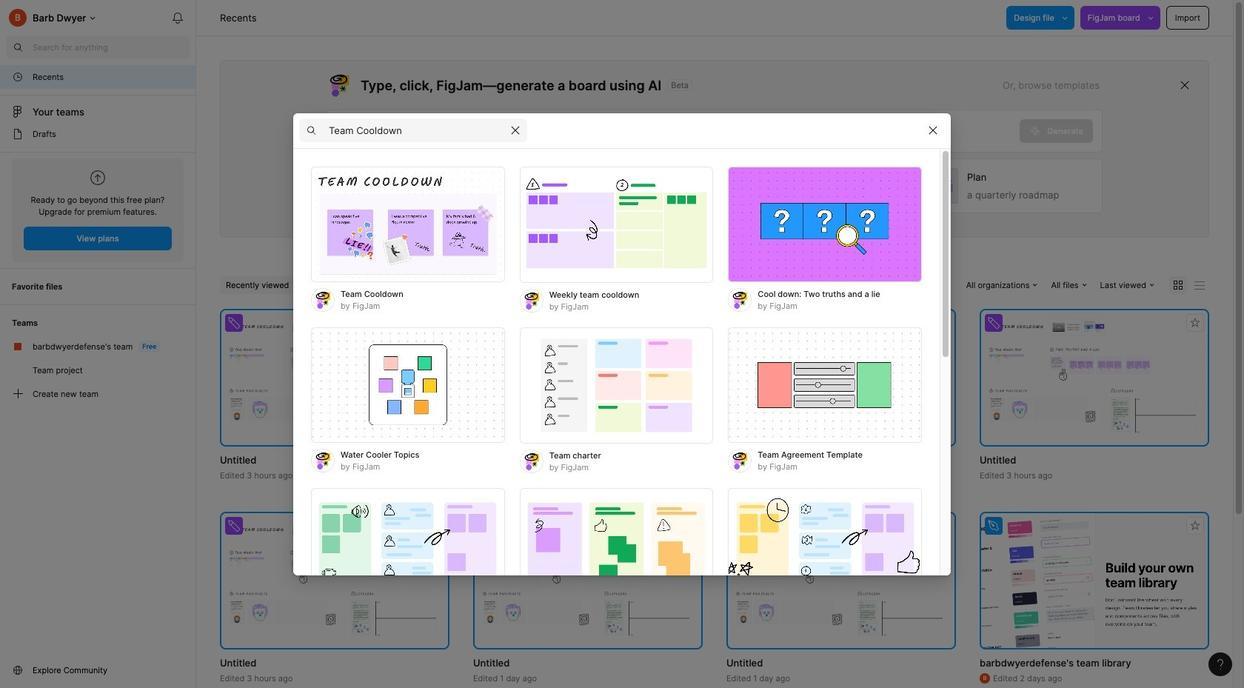 Task type: vqa. For each thing, say whether or not it's contained in the screenshot.
the right search 32 "image"
no



Task type: locate. For each thing, give the bounding box(es) containing it.
recent 16 image
[[12, 71, 24, 83]]

dialog
[[293, 113, 951, 688]]

page 16 image
[[12, 128, 24, 140]]

team meeting agenda image
[[728, 488, 922, 604]]

team charter image
[[520, 327, 714, 443]]

file thumbnail image
[[227, 318, 442, 437], [481, 318, 696, 437], [734, 318, 949, 437], [987, 318, 1202, 437], [980, 512, 1210, 650], [227, 521, 442, 640], [481, 521, 696, 640], [734, 521, 949, 640]]

cool down: two truths and a lie image
[[728, 166, 922, 283]]

team weekly image
[[311, 488, 505, 604]]

Search for anything text field
[[33, 41, 190, 53]]

Search templates text field
[[329, 121, 504, 139]]

Ex: A weekly team meeting, starting with an ice breaker field
[[327, 110, 1020, 152]]



Task type: describe. For each thing, give the bounding box(es) containing it.
community 16 image
[[12, 664, 24, 676]]

water cooler topics image
[[311, 327, 505, 443]]

team cooldown image
[[311, 166, 505, 283]]

team agreement template image
[[728, 327, 922, 443]]

team stand up image
[[520, 488, 714, 604]]

bell 32 image
[[166, 6, 190, 30]]

weekly team cooldown image
[[520, 166, 714, 283]]

search 32 image
[[6, 36, 30, 59]]



